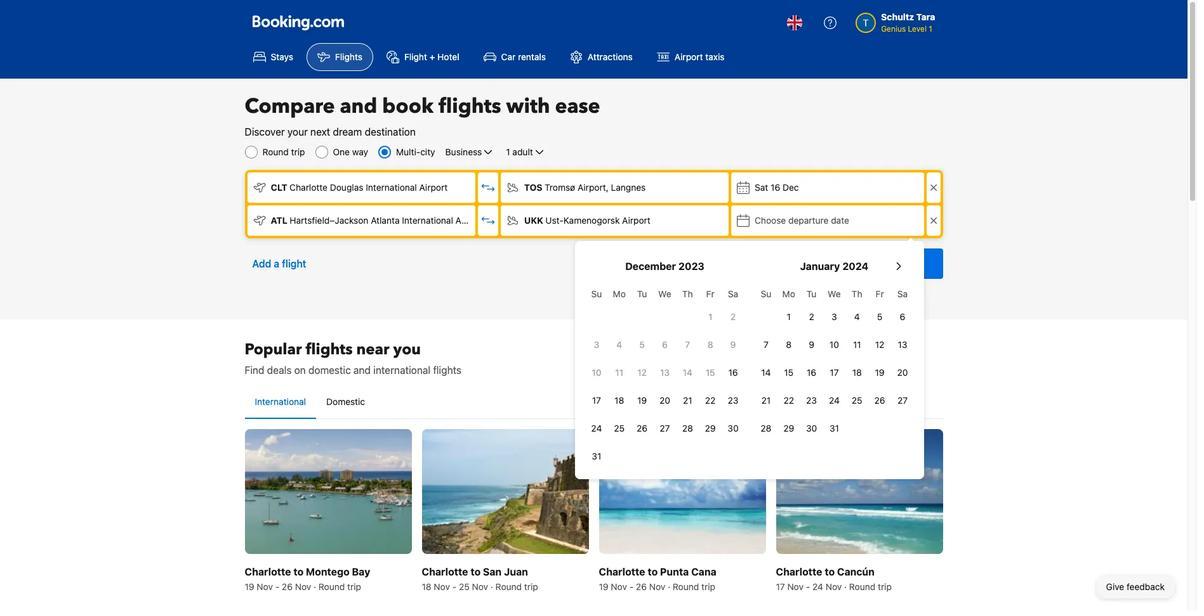Task type: describe. For each thing, give the bounding box(es) containing it.
popular
[[245, 340, 302, 361]]

search button
[[873, 249, 943, 279]]

charlotte to punta cana image
[[599, 430, 766, 555]]

2 December 2023 checkbox
[[722, 305, 745, 330]]

29 December 2023 checkbox
[[699, 416, 722, 442]]

destination
[[365, 126, 416, 138]]

give feedback button
[[1096, 576, 1175, 599]]

airport,
[[578, 182, 609, 193]]

7 for 7 checkbox
[[764, 340, 769, 350]]

5 for 5 checkbox
[[877, 312, 883, 322]]

add a flight
[[252, 258, 306, 270]]

28 January 2024 checkbox
[[755, 416, 777, 442]]

charlotte to cancún image
[[776, 430, 943, 555]]

adult
[[512, 147, 533, 157]]

24 December 2023 checkbox
[[585, 416, 608, 442]]

international for atlanta
[[402, 215, 453, 226]]

30 January 2024 checkbox
[[800, 416, 823, 442]]

dec
[[783, 182, 799, 193]]

december
[[625, 261, 676, 272]]

cancún
[[837, 567, 875, 578]]

add a flight button
[[245, 249, 314, 279]]

14 January 2024 checkbox
[[755, 361, 777, 386]]

16 for 16 "checkbox" at the right
[[807, 368, 816, 378]]

atl
[[271, 215, 287, 226]]

round for charlotte to punta cana
[[673, 582, 699, 593]]

4 for 4 january 2024 option
[[854, 312, 860, 322]]

17 for 17 checkbox
[[592, 395, 601, 406]]

th for 2023
[[682, 289, 693, 300]]

airport taxis
[[675, 51, 725, 62]]

20 for 20 checkbox
[[659, 395, 670, 406]]

flights
[[335, 51, 362, 62]]

1 vertical spatial flights
[[306, 340, 353, 361]]

16 January 2024 checkbox
[[800, 361, 823, 386]]

sa for 2024
[[897, 289, 908, 300]]

airport taxis link
[[646, 43, 735, 71]]

hartsfield–jackson
[[290, 215, 368, 226]]

17 inside charlotte to cancún 17 nov - 24 nov · round trip
[[776, 582, 785, 593]]

on
[[294, 365, 306, 376]]

10 January 2024 checkbox
[[823, 333, 846, 358]]

tos tromsø airport, langnes
[[524, 182, 646, 193]]

a
[[274, 258, 279, 270]]

- for montego
[[275, 582, 279, 593]]

clt charlotte douglas international airport
[[271, 182, 448, 193]]

8 January 2024 checkbox
[[777, 333, 800, 358]]

level
[[908, 24, 927, 34]]

taxis
[[705, 51, 725, 62]]

choose departure date
[[755, 215, 849, 226]]

tromsø
[[545, 182, 575, 193]]

29 for 29 checkbox
[[783, 423, 794, 434]]

search
[[893, 258, 923, 269]]

21 December 2023 checkbox
[[676, 388, 699, 414]]

book
[[382, 93, 433, 121]]

15 for 15 december 2023 checkbox
[[706, 368, 715, 378]]

charlotte for charlotte to san juan
[[422, 567, 468, 578]]

compare and book flights with ease discover your next dream destination
[[245, 93, 600, 138]]

trip for charlotte to montego bay
[[347, 582, 361, 593]]

find
[[245, 365, 264, 376]]

- inside charlotte to cancún 17 nov - 24 nov · round trip
[[806, 582, 810, 593]]

date
[[831, 215, 849, 226]]

27 January 2024 checkbox
[[891, 388, 914, 414]]

16 for 16 december 2023 checkbox
[[728, 368, 738, 378]]

13 for 13 december 2023 checkbox
[[660, 368, 670, 378]]

business
[[445, 147, 482, 157]]

26 inside the charlotte to punta cana 19 nov - 26 nov · round trip
[[636, 582, 647, 593]]

bay
[[352, 567, 370, 578]]

5 for 5 option
[[639, 340, 645, 350]]

30 for 30 checkbox
[[728, 423, 739, 434]]

january 2024
[[800, 261, 869, 272]]

3 for 3 january 2024 option
[[832, 312, 837, 322]]

fr for 2023
[[706, 289, 714, 300]]

departure
[[788, 215, 829, 226]]

give
[[1106, 582, 1124, 593]]

19 inside charlotte to montego bay 19 nov - 26 nov · round trip
[[245, 582, 254, 593]]

you
[[393, 340, 421, 361]]

tara
[[916, 11, 935, 22]]

montego
[[306, 567, 350, 578]]

5 December 2023 checkbox
[[631, 333, 653, 358]]

to for punta
[[648, 567, 658, 578]]

6 nov from the left
[[649, 582, 665, 593]]

14 for 14 option
[[683, 368, 692, 378]]

12 for 12 checkbox
[[875, 340, 884, 350]]

25 inside charlotte to san juan 18 nov - 25 nov · round trip
[[459, 582, 470, 593]]

5 nov from the left
[[611, 582, 627, 593]]

charlotte for charlotte to cancún
[[776, 567, 822, 578]]

ukk
[[524, 215, 543, 226]]

11 for 11 december 2023 option
[[615, 368, 623, 378]]

5 January 2024 checkbox
[[868, 305, 891, 330]]

mo for december
[[613, 289, 626, 300]]

28 December 2023 checkbox
[[676, 416, 699, 442]]

sa for 2023
[[728, 289, 738, 300]]

30 for '30 january 2024' option
[[806, 423, 817, 434]]

add
[[252, 258, 271, 270]]

one
[[333, 147, 350, 157]]

january
[[800, 261, 840, 272]]

23 January 2024 checkbox
[[800, 388, 823, 414]]

charlotte right clt
[[290, 182, 328, 193]]

19 inside option
[[875, 368, 885, 378]]

6 December 2023 checkbox
[[653, 333, 676, 358]]

· for punta
[[668, 582, 670, 593]]

19 inside 'option'
[[637, 395, 647, 406]]

28 for 28 january 2024 checkbox
[[761, 423, 771, 434]]

december 2023
[[625, 261, 704, 272]]

0 horizontal spatial 31
[[592, 451, 601, 462]]

3 January 2024 checkbox
[[823, 305, 846, 330]]

attractions link
[[559, 43, 643, 71]]

1 inside schultz tara genius level 1
[[929, 24, 932, 34]]

we for january
[[828, 289, 841, 300]]

1 nov from the left
[[257, 582, 273, 593]]

cana
[[691, 567, 716, 578]]

kamenogorsk
[[563, 215, 620, 226]]

round inside charlotte to cancún 17 nov - 24 nov · round trip
[[849, 582, 875, 593]]

round trip
[[262, 147, 305, 157]]

international
[[373, 365, 430, 376]]

15 December 2023 checkbox
[[699, 361, 722, 386]]

langnes
[[611, 182, 646, 193]]

trip for charlotte to punta cana
[[701, 582, 715, 593]]

2 January 2024 checkbox
[[800, 305, 823, 330]]

· inside charlotte to cancún 17 nov - 24 nov · round trip
[[844, 582, 847, 593]]

flight + hotel link
[[376, 43, 470, 71]]

multi-
[[396, 147, 420, 157]]

ust-
[[545, 215, 563, 226]]

· for montego
[[314, 582, 316, 593]]

12 January 2024 checkbox
[[868, 333, 891, 358]]

24 for 24 option
[[829, 395, 840, 406]]

7 for 7 december 2023 option
[[685, 340, 690, 350]]

10 December 2023 checkbox
[[585, 361, 608, 386]]

2 for december 2023
[[730, 312, 736, 322]]

th for 2024
[[852, 289, 862, 300]]

sat 16 dec button
[[731, 173, 924, 203]]

sat
[[755, 182, 768, 193]]

18 for the 18 option
[[852, 368, 862, 378]]

31 December 2023 checkbox
[[585, 444, 608, 470]]

douglas
[[330, 182, 363, 193]]

with
[[506, 93, 550, 121]]

+
[[430, 51, 435, 62]]

- for punta
[[629, 582, 634, 593]]

- for san
[[452, 582, 456, 593]]

flight
[[282, 258, 306, 270]]

atlanta
[[371, 215, 400, 226]]

13 January 2024 checkbox
[[891, 333, 914, 358]]

8 for 8 january 2024 option
[[786, 340, 792, 350]]

we for december
[[658, 289, 671, 300]]

2 vertical spatial flights
[[433, 365, 461, 376]]

19 December 2023 checkbox
[[631, 388, 653, 414]]

near
[[356, 340, 389, 361]]

compare
[[245, 93, 335, 121]]

2023
[[678, 261, 704, 272]]

14 December 2023 checkbox
[[676, 361, 699, 386]]



Task type: locate. For each thing, give the bounding box(es) containing it.
1 horizontal spatial 18
[[615, 395, 624, 406]]

tab list containing international
[[245, 386, 943, 420]]

0 vertical spatial and
[[340, 93, 377, 121]]

2 sa from the left
[[897, 289, 908, 300]]

4 right 3 january 2024 option
[[854, 312, 860, 322]]

13 for 13 checkbox at the right bottom
[[898, 340, 907, 350]]

28 left 29 december 2023 checkbox
[[682, 423, 693, 434]]

2 right 1 january 2024 checkbox
[[809, 312, 814, 322]]

car
[[501, 51, 516, 62]]

16 inside checkbox
[[728, 368, 738, 378]]

round down montego
[[319, 582, 345, 593]]

1 21 from the left
[[683, 395, 692, 406]]

- inside charlotte to san juan 18 nov - 25 nov · round trip
[[452, 582, 456, 593]]

2 su from the left
[[761, 289, 771, 300]]

nov
[[257, 582, 273, 593], [295, 582, 311, 593], [434, 582, 450, 593], [472, 582, 488, 593], [611, 582, 627, 593], [649, 582, 665, 593], [787, 582, 804, 593], [826, 582, 842, 593]]

deals
[[267, 365, 292, 376]]

27
[[897, 395, 908, 406], [660, 423, 670, 434]]

12 for 12 checkbox
[[637, 368, 647, 378]]

1 we from the left
[[658, 289, 671, 300]]

27 left 28 december 2023 option
[[660, 423, 670, 434]]

fr for 2024
[[876, 289, 884, 300]]

15 inside '15 january 2024' "checkbox"
[[784, 368, 794, 378]]

0 vertical spatial 24
[[829, 395, 840, 406]]

0 vertical spatial 13
[[898, 340, 907, 350]]

2024
[[842, 261, 869, 272]]

15
[[706, 368, 715, 378], [784, 368, 794, 378]]

25 for 25 december 2023 option
[[614, 423, 625, 434]]

1 - from the left
[[275, 582, 279, 593]]

0 horizontal spatial 12
[[637, 368, 647, 378]]

0 horizontal spatial 8
[[708, 340, 713, 350]]

16 right the sat
[[771, 182, 780, 193]]

way
[[352, 147, 368, 157]]

choose departure date button
[[731, 206, 924, 236]]

7 inside checkbox
[[764, 340, 769, 350]]

22 December 2023 checkbox
[[699, 388, 722, 414]]

0 horizontal spatial 16
[[728, 368, 738, 378]]

28 for 28 december 2023 option
[[682, 423, 693, 434]]

1 vertical spatial 25
[[614, 423, 625, 434]]

tu for december
[[637, 289, 647, 300]]

3 for 3 option
[[594, 340, 599, 350]]

24 January 2024 checkbox
[[823, 388, 846, 414]]

15 January 2024 checkbox
[[777, 361, 800, 386]]

flights right international
[[433, 365, 461, 376]]

1 th from the left
[[682, 289, 693, 300]]

24
[[829, 395, 840, 406], [591, 423, 602, 434], [812, 582, 823, 593]]

0 vertical spatial 31
[[830, 423, 839, 434]]

to inside charlotte to montego bay 19 nov - 26 nov · round trip
[[293, 567, 304, 578]]

car rentals link
[[473, 43, 557, 71]]

5 right 4 january 2024 option
[[877, 312, 883, 322]]

stays
[[271, 51, 293, 62]]

0 horizontal spatial 24
[[591, 423, 602, 434]]

0 horizontal spatial we
[[658, 289, 671, 300]]

0 horizontal spatial grid
[[585, 282, 745, 470]]

23 for 23 december 2023 checkbox
[[728, 395, 738, 406]]

sa up the 6 option on the right of page
[[897, 289, 908, 300]]

charlotte for charlotte to punta cana
[[599, 567, 645, 578]]

grid for january
[[755, 282, 914, 442]]

1 vertical spatial 6
[[662, 340, 668, 350]]

12 inside checkbox
[[637, 368, 647, 378]]

0 horizontal spatial th
[[682, 289, 693, 300]]

20 for 20 january 2024 checkbox
[[897, 368, 908, 378]]

charlotte
[[290, 182, 328, 193], [245, 567, 291, 578], [422, 567, 468, 578], [599, 567, 645, 578], [776, 567, 822, 578]]

international right atlanta
[[402, 215, 453, 226]]

21 inside option
[[761, 395, 771, 406]]

0 horizontal spatial 22
[[705, 395, 716, 406]]

1 horizontal spatial 28
[[761, 423, 771, 434]]

charlotte to cancún 17 nov - 24 nov · round trip
[[776, 567, 892, 593]]

3 inside 3 january 2024 option
[[832, 312, 837, 322]]

5 inside checkbox
[[877, 312, 883, 322]]

3 left 4 december 2023 option
[[594, 340, 599, 350]]

27 inside checkbox
[[660, 423, 670, 434]]

2 · from the left
[[491, 582, 493, 593]]

rentals
[[518, 51, 546, 62]]

charlotte inside the charlotte to punta cana 19 nov - 26 nov · round trip
[[599, 567, 645, 578]]

3 December 2023 checkbox
[[585, 333, 608, 358]]

0 horizontal spatial 21
[[683, 395, 692, 406]]

1 adult button
[[505, 145, 547, 160]]

29
[[705, 423, 716, 434], [783, 423, 794, 434]]

2 we from the left
[[828, 289, 841, 300]]

9 right 8 january 2024 option
[[809, 340, 814, 350]]

26 inside charlotte to montego bay 19 nov - 26 nov · round trip
[[282, 582, 293, 593]]

14 left '15 january 2024' "checkbox"
[[761, 368, 771, 378]]

1 horizontal spatial fr
[[876, 289, 884, 300]]

2 tu from the left
[[807, 289, 817, 300]]

0 vertical spatial flights
[[439, 93, 501, 121]]

1 14 from the left
[[683, 368, 692, 378]]

1 30 from the left
[[728, 423, 739, 434]]

0 horizontal spatial 17
[[592, 395, 601, 406]]

1 vertical spatial 20
[[659, 395, 670, 406]]

10 for 10 option
[[592, 368, 601, 378]]

4 - from the left
[[806, 582, 810, 593]]

· for san
[[491, 582, 493, 593]]

0 vertical spatial 10
[[830, 340, 839, 350]]

22 right 21 january 2024 option
[[784, 395, 794, 406]]

1 vertical spatial 10
[[592, 368, 601, 378]]

18 for 18 december 2023 checkbox
[[615, 395, 624, 406]]

19 inside the charlotte to punta cana 19 nov - 26 nov · round trip
[[599, 582, 608, 593]]

charlotte to montego bay 19 nov - 26 nov · round trip
[[245, 567, 370, 593]]

26
[[874, 395, 885, 406], [637, 423, 647, 434], [282, 582, 293, 593], [636, 582, 647, 593]]

1 vertical spatial and
[[354, 365, 371, 376]]

21 for 21 checkbox
[[683, 395, 692, 406]]

9 inside checkbox
[[809, 340, 814, 350]]

1 down tara
[[929, 24, 932, 34]]

charlotte to san juan 18 nov - 25 nov · round trip
[[422, 567, 538, 593]]

1 horizontal spatial 27
[[897, 395, 908, 406]]

1 mo from the left
[[613, 289, 626, 300]]

12 December 2023 checkbox
[[631, 361, 653, 386]]

to inside charlotte to cancún 17 nov - 24 nov · round trip
[[825, 567, 835, 578]]

21 January 2024 checkbox
[[755, 388, 777, 414]]

tab list
[[245, 386, 943, 420]]

2 vertical spatial international
[[255, 397, 306, 407]]

- inside the charlotte to punta cana 19 nov - 26 nov · round trip
[[629, 582, 634, 593]]

20 January 2024 checkbox
[[891, 361, 914, 386]]

1 horizontal spatial 20
[[897, 368, 908, 378]]

4 nov from the left
[[472, 582, 488, 593]]

to for cancún
[[825, 567, 835, 578]]

31 right '30 january 2024' option
[[830, 423, 839, 434]]

29 right 28 december 2023 option
[[705, 423, 716, 434]]

your
[[287, 126, 308, 138]]

attractions
[[588, 51, 633, 62]]

1 horizontal spatial grid
[[755, 282, 914, 442]]

0 horizontal spatial 27
[[660, 423, 670, 434]]

0 vertical spatial 18
[[852, 368, 862, 378]]

fr
[[706, 289, 714, 300], [876, 289, 884, 300]]

29 for 29 december 2023 checkbox
[[705, 423, 716, 434]]

1 horizontal spatial 13
[[898, 340, 907, 350]]

· down montego
[[314, 582, 316, 593]]

1 horizontal spatial 25
[[614, 423, 625, 434]]

19 January 2024 checkbox
[[868, 361, 891, 386]]

1 7 from the left
[[685, 340, 690, 350]]

round down discover
[[262, 147, 289, 157]]

21
[[683, 395, 692, 406], [761, 395, 771, 406]]

25 January 2024 checkbox
[[846, 388, 868, 414]]

7 right the 6 option at the right of page
[[685, 340, 690, 350]]

2 vertical spatial 24
[[812, 582, 823, 593]]

multi-city
[[396, 147, 435, 157]]

25 for 25 checkbox on the right of the page
[[852, 395, 862, 406]]

14 inside "checkbox"
[[761, 368, 771, 378]]

charlotte to montego bay image
[[245, 430, 412, 555]]

9 inside checkbox
[[730, 340, 736, 350]]

1 horizontal spatial 9
[[809, 340, 814, 350]]

27 for 27 december 2023 checkbox
[[660, 423, 670, 434]]

2 7 from the left
[[764, 340, 769, 350]]

1 tu from the left
[[637, 289, 647, 300]]

0 horizontal spatial su
[[591, 289, 602, 300]]

1 horizontal spatial we
[[828, 289, 841, 300]]

8 inside checkbox
[[708, 340, 713, 350]]

2 horizontal spatial 25
[[852, 395, 862, 406]]

· inside charlotte to san juan 18 nov - 25 nov · round trip
[[491, 582, 493, 593]]

6 for the 6 option at the right of page
[[662, 340, 668, 350]]

12
[[875, 340, 884, 350], [637, 368, 647, 378]]

1 su from the left
[[591, 289, 602, 300]]

trip inside charlotte to montego bay 19 nov - 26 nov · round trip
[[347, 582, 361, 593]]

1 vertical spatial 5
[[639, 340, 645, 350]]

1 29 from the left
[[705, 423, 716, 434]]

1 vertical spatial 24
[[591, 423, 602, 434]]

flights inside compare and book flights with ease discover your next dream destination
[[439, 93, 501, 121]]

23 inside checkbox
[[728, 395, 738, 406]]

fr up 5 checkbox
[[876, 289, 884, 300]]

1 sa from the left
[[728, 289, 738, 300]]

1 28 from the left
[[682, 423, 693, 434]]

2 28 from the left
[[761, 423, 771, 434]]

trip inside the charlotte to punta cana 19 nov - 26 nov · round trip
[[701, 582, 715, 593]]

14 inside option
[[683, 368, 692, 378]]

to left montego
[[293, 567, 304, 578]]

21 for 21 january 2024 option
[[761, 395, 771, 406]]

0 horizontal spatial 20
[[659, 395, 670, 406]]

5
[[877, 312, 883, 322], [639, 340, 645, 350]]

7 left 8 january 2024 option
[[764, 340, 769, 350]]

12 inside checkbox
[[875, 340, 884, 350]]

one way
[[333, 147, 368, 157]]

flights link
[[307, 43, 373, 71]]

sa up 2 december 2023 option
[[728, 289, 738, 300]]

0 vertical spatial 4
[[854, 312, 860, 322]]

8 right 7 december 2023 option
[[708, 340, 713, 350]]

13 December 2023 checkbox
[[653, 361, 676, 386]]

round inside the charlotte to punta cana 19 nov - 26 nov · round trip
[[673, 582, 699, 593]]

2 29 from the left
[[783, 423, 794, 434]]

domestic
[[308, 365, 351, 376]]

0 vertical spatial 12
[[875, 340, 884, 350]]

and up dream
[[340, 93, 377, 121]]

30 inside checkbox
[[728, 423, 739, 434]]

tu for january
[[807, 289, 817, 300]]

1 horizontal spatial 23
[[806, 395, 817, 406]]

tu up 2 option on the right of page
[[807, 289, 817, 300]]

ukk ust-kamenogorsk airport
[[524, 215, 651, 226]]

1 8 from the left
[[708, 340, 713, 350]]

24 inside charlotte to cancún 17 nov - 24 nov · round trip
[[812, 582, 823, 593]]

su for january
[[761, 289, 771, 300]]

18 inside checkbox
[[615, 395, 624, 406]]

th down 2023
[[682, 289, 693, 300]]

round for charlotte to san juan
[[495, 582, 522, 593]]

8 December 2023 checkbox
[[699, 333, 722, 358]]

9 January 2024 checkbox
[[800, 333, 823, 358]]

international button
[[245, 386, 316, 419]]

16 right 15 december 2023 checkbox
[[728, 368, 738, 378]]

charlotte inside charlotte to cancún 17 nov - 24 nov · round trip
[[776, 567, 822, 578]]

choose
[[755, 215, 786, 226]]

27 December 2023 checkbox
[[653, 416, 676, 442]]

round for charlotte to montego bay
[[319, 582, 345, 593]]

1 to from the left
[[293, 567, 304, 578]]

2 inside option
[[730, 312, 736, 322]]

27 inside checkbox
[[897, 395, 908, 406]]

20 right 19 december 2023 'option'
[[659, 395, 670, 406]]

round down cancún
[[849, 582, 875, 593]]

charlotte left punta
[[599, 567, 645, 578]]

7 nov from the left
[[787, 582, 804, 593]]

11 right 10 option
[[615, 368, 623, 378]]

30 right 29 december 2023 checkbox
[[728, 423, 739, 434]]

1 15 from the left
[[706, 368, 715, 378]]

and inside compare and book flights with ease discover your next dream destination
[[340, 93, 377, 121]]

international down deals
[[255, 397, 306, 407]]

8 for 8 checkbox
[[708, 340, 713, 350]]

25 inside 25 checkbox
[[852, 395, 862, 406]]

7 January 2024 checkbox
[[755, 333, 777, 358]]

international for douglas
[[366, 182, 417, 193]]

trip for charlotte to san juan
[[524, 582, 538, 593]]

to
[[293, 567, 304, 578], [471, 567, 481, 578], [648, 567, 658, 578], [825, 567, 835, 578]]

22
[[705, 395, 716, 406], [784, 395, 794, 406]]

tos
[[524, 182, 542, 193]]

8 inside option
[[786, 340, 792, 350]]

8 nov from the left
[[826, 582, 842, 593]]

0 horizontal spatial 5
[[639, 340, 645, 350]]

2 9 from the left
[[809, 340, 814, 350]]

1 23 from the left
[[728, 395, 738, 406]]

15 inside 15 december 2023 checkbox
[[706, 368, 715, 378]]

charlotte inside charlotte to montego bay 19 nov - 26 nov · round trip
[[245, 567, 291, 578]]

1 horizontal spatial 31
[[830, 423, 839, 434]]

21 left 22 january 2024 option
[[761, 395, 771, 406]]

17 December 2023 checkbox
[[585, 388, 608, 414]]

7 December 2023 checkbox
[[676, 333, 699, 358]]

2 8 from the left
[[786, 340, 792, 350]]

6 for the 6 option on the right of page
[[900, 312, 905, 322]]

we
[[658, 289, 671, 300], [828, 289, 841, 300]]

mo for january
[[782, 289, 795, 300]]

2 right 1 option
[[730, 312, 736, 322]]

1 horizontal spatial 12
[[875, 340, 884, 350]]

11 inside checkbox
[[853, 340, 861, 350]]

- inside charlotte to montego bay 19 nov - 26 nov · round trip
[[275, 582, 279, 593]]

16 inside popup button
[[771, 182, 780, 193]]

9 right 8 checkbox
[[730, 340, 736, 350]]

23 December 2023 checkbox
[[722, 388, 745, 414]]

2 horizontal spatial 24
[[829, 395, 840, 406]]

atl hartsfield–jackson atlanta international airport
[[271, 215, 484, 226]]

to inside charlotte to san juan 18 nov - 25 nov · round trip
[[471, 567, 481, 578]]

11 January 2024 checkbox
[[846, 333, 868, 358]]

1 horizontal spatial 4
[[854, 312, 860, 322]]

1 January 2024 checkbox
[[777, 305, 800, 330]]

3 to from the left
[[648, 567, 658, 578]]

22 right 21 checkbox
[[705, 395, 716, 406]]

2 vertical spatial 25
[[459, 582, 470, 593]]

2 15 from the left
[[784, 368, 794, 378]]

international up atlanta
[[366, 182, 417, 193]]

3 nov from the left
[[434, 582, 450, 593]]

9
[[730, 340, 736, 350], [809, 340, 814, 350]]

to for montego
[[293, 567, 304, 578]]

0 vertical spatial 6
[[900, 312, 905, 322]]

domestic
[[326, 397, 365, 407]]

0 horizontal spatial tu
[[637, 289, 647, 300]]

mo down december
[[613, 289, 626, 300]]

round down punta
[[673, 582, 699, 593]]

21 inside checkbox
[[683, 395, 692, 406]]

0 horizontal spatial fr
[[706, 289, 714, 300]]

1 vertical spatial 4
[[617, 340, 622, 350]]

15 right 14 option
[[706, 368, 715, 378]]

charlotte for charlotte to montego bay
[[245, 567, 291, 578]]

9 for 9 checkbox
[[730, 340, 736, 350]]

1 horizontal spatial 5
[[877, 312, 883, 322]]

0 horizontal spatial 6
[[662, 340, 668, 350]]

schultz
[[881, 11, 914, 22]]

4 right 3 option
[[617, 340, 622, 350]]

19
[[875, 368, 885, 378], [637, 395, 647, 406], [245, 582, 254, 593], [599, 582, 608, 593]]

1 vertical spatial 3
[[594, 340, 599, 350]]

2
[[730, 312, 736, 322], [809, 312, 814, 322]]

grid
[[585, 282, 745, 470], [755, 282, 914, 442]]

4 for 4 december 2023 option
[[617, 340, 622, 350]]

0 vertical spatial 25
[[852, 395, 862, 406]]

grid for december
[[585, 282, 745, 470]]

1 vertical spatial international
[[402, 215, 453, 226]]

0 horizontal spatial 14
[[683, 368, 692, 378]]

to left cancún
[[825, 567, 835, 578]]

22 January 2024 checkbox
[[777, 388, 800, 414]]

9 December 2023 checkbox
[[722, 333, 745, 358]]

su up 3 option
[[591, 289, 602, 300]]

14 for 14 january 2024 "checkbox"
[[761, 368, 771, 378]]

hotel
[[437, 51, 459, 62]]

to inside the charlotte to punta cana 19 nov - 26 nov · round trip
[[648, 567, 658, 578]]

22 inside 22 january 2024 option
[[784, 395, 794, 406]]

flight + hotel
[[404, 51, 459, 62]]

23
[[728, 395, 738, 406], [806, 395, 817, 406]]

1 left 2 option on the right of page
[[787, 312, 791, 322]]

1 inside dropdown button
[[506, 147, 510, 157]]

round down juan
[[495, 582, 522, 593]]

0 horizontal spatial 25
[[459, 582, 470, 593]]

mo
[[613, 289, 626, 300], [782, 289, 795, 300]]

to for san
[[471, 567, 481, 578]]

20 December 2023 checkbox
[[653, 388, 676, 414]]

round inside charlotte to san juan 18 nov - 25 nov · round trip
[[495, 582, 522, 593]]

clt
[[271, 182, 287, 193]]

charlotte left san
[[422, 567, 468, 578]]

1 inside option
[[708, 312, 712, 322]]

sat 16 dec
[[755, 182, 799, 193]]

8 right 7 checkbox
[[786, 340, 792, 350]]

2 14 from the left
[[761, 368, 771, 378]]

16 right '15 january 2024' "checkbox"
[[807, 368, 816, 378]]

1 horizontal spatial 6
[[900, 312, 905, 322]]

to left punta
[[648, 567, 658, 578]]

san
[[483, 567, 502, 578]]

4 to from the left
[[825, 567, 835, 578]]

1 adult
[[506, 147, 533, 157]]

6 right 5 option
[[662, 340, 668, 350]]

24 inside option
[[829, 395, 840, 406]]

car rentals
[[501, 51, 546, 62]]

28 inside option
[[682, 423, 693, 434]]

6 January 2024 checkbox
[[891, 305, 914, 330]]

to left san
[[471, 567, 481, 578]]

0 horizontal spatial 7
[[685, 340, 690, 350]]

0 horizontal spatial 11
[[615, 368, 623, 378]]

22 for 22 december 2023 option
[[705, 395, 716, 406]]

1 horizontal spatial 17
[[776, 582, 785, 593]]

17 for 17 january 2024 checkbox
[[830, 368, 839, 378]]

3 · from the left
[[668, 582, 670, 593]]

18 inside option
[[852, 368, 862, 378]]

25 inside 25 december 2023 option
[[614, 423, 625, 434]]

domestic button
[[316, 386, 375, 419]]

· down cancún
[[844, 582, 847, 593]]

trip inside charlotte to san juan 18 nov - 25 nov · round trip
[[524, 582, 538, 593]]

12 right the 11 january 2024 checkbox
[[875, 340, 884, 350]]

airport
[[675, 51, 703, 62], [419, 182, 448, 193], [456, 215, 484, 226], [622, 215, 651, 226]]

11 inside option
[[615, 368, 623, 378]]

18 January 2024 checkbox
[[846, 361, 868, 386]]

18 December 2023 checkbox
[[608, 388, 631, 414]]

dream
[[333, 126, 362, 138]]

2 to from the left
[[471, 567, 481, 578]]

0 horizontal spatial 15
[[706, 368, 715, 378]]

1 left adult
[[506, 147, 510, 157]]

23 left 24 option
[[806, 395, 817, 406]]

flight
[[404, 51, 427, 62]]

30 inside option
[[806, 423, 817, 434]]

15 for '15 january 2024' "checkbox"
[[784, 368, 794, 378]]

charlotte left montego
[[245, 567, 291, 578]]

we up 3 january 2024 option
[[828, 289, 841, 300]]

1 horizontal spatial 15
[[784, 368, 794, 378]]

24 for 24 december 2023 checkbox
[[591, 423, 602, 434]]

1 left 2 december 2023 option
[[708, 312, 712, 322]]

juan
[[504, 567, 528, 578]]

25 December 2023 checkbox
[[608, 416, 631, 442]]

flights up business
[[439, 93, 501, 121]]

2 nov from the left
[[295, 582, 311, 593]]

30
[[728, 423, 739, 434], [806, 423, 817, 434]]

2 grid from the left
[[755, 282, 914, 442]]

1 2 from the left
[[730, 312, 736, 322]]

su for december
[[591, 289, 602, 300]]

2 - from the left
[[452, 582, 456, 593]]

1 horizontal spatial 14
[[761, 368, 771, 378]]

1 · from the left
[[314, 582, 316, 593]]

2 th from the left
[[852, 289, 862, 300]]

2 horizontal spatial 18
[[852, 368, 862, 378]]

10 left 11 december 2023 option
[[592, 368, 601, 378]]

2 fr from the left
[[876, 289, 884, 300]]

0 horizontal spatial mo
[[613, 289, 626, 300]]

30 right 29 checkbox
[[806, 423, 817, 434]]

flights up domestic
[[306, 340, 353, 361]]

international inside button
[[255, 397, 306, 407]]

7 inside option
[[685, 340, 690, 350]]

1 22 from the left
[[705, 395, 716, 406]]

ease
[[555, 93, 600, 121]]

10 inside option
[[592, 368, 601, 378]]

mo up 1 january 2024 checkbox
[[782, 289, 795, 300]]

0 horizontal spatial sa
[[728, 289, 738, 300]]

feedback
[[1127, 582, 1165, 593]]

· down punta
[[668, 582, 670, 593]]

11 December 2023 checkbox
[[608, 361, 631, 386]]

3
[[832, 312, 837, 322], [594, 340, 599, 350]]

24 inside checkbox
[[591, 423, 602, 434]]

0 horizontal spatial 23
[[728, 395, 738, 406]]

2 mo from the left
[[782, 289, 795, 300]]

1 horizontal spatial 2
[[809, 312, 814, 322]]

10 for "10 january 2024" checkbox
[[830, 340, 839, 350]]

4 December 2023 checkbox
[[608, 333, 631, 358]]

27 for 27 checkbox on the bottom
[[897, 395, 908, 406]]

and down near
[[354, 365, 371, 376]]

1 December 2023 checkbox
[[699, 305, 722, 330]]

23 for 23 option
[[806, 395, 817, 406]]

17 January 2024 checkbox
[[823, 361, 846, 386]]

0 horizontal spatial 29
[[705, 423, 716, 434]]

trip
[[291, 147, 305, 157], [347, 582, 361, 593], [524, 582, 538, 593], [701, 582, 715, 593], [878, 582, 892, 593]]

30 December 2023 checkbox
[[722, 416, 745, 442]]

give feedback
[[1106, 582, 1165, 593]]

4 · from the left
[[844, 582, 847, 593]]

0 vertical spatial 11
[[853, 340, 861, 350]]

1 horizontal spatial 30
[[806, 423, 817, 434]]

su
[[591, 289, 602, 300], [761, 289, 771, 300]]

charlotte left cancún
[[776, 567, 822, 578]]

3 inside 3 option
[[594, 340, 599, 350]]

round inside charlotte to montego bay 19 nov - 26 nov · round trip
[[319, 582, 345, 593]]

10 inside checkbox
[[830, 340, 839, 350]]

28 left 29 checkbox
[[761, 423, 771, 434]]

2 inside option
[[809, 312, 814, 322]]

26 January 2024 checkbox
[[868, 388, 891, 414]]

discover
[[245, 126, 285, 138]]

1 horizontal spatial su
[[761, 289, 771, 300]]

su up 7 checkbox
[[761, 289, 771, 300]]

15 right 14 january 2024 "checkbox"
[[784, 368, 794, 378]]

22 inside 22 december 2023 option
[[705, 395, 716, 406]]

0 horizontal spatial 4
[[617, 340, 622, 350]]

4 January 2024 checkbox
[[846, 305, 868, 330]]

28
[[682, 423, 693, 434], [761, 423, 771, 434]]

2 2 from the left
[[809, 312, 814, 322]]

2 30 from the left
[[806, 423, 817, 434]]

1 9 from the left
[[730, 340, 736, 350]]

16 December 2023 checkbox
[[722, 361, 745, 386]]

26 December 2023 checkbox
[[631, 416, 653, 442]]

29 January 2024 checkbox
[[777, 416, 800, 442]]

0 horizontal spatial 10
[[592, 368, 601, 378]]

0 horizontal spatial 9
[[730, 340, 736, 350]]

13
[[898, 340, 907, 350], [660, 368, 670, 378]]

20 right 19 january 2024 option
[[897, 368, 908, 378]]

3 right 2 option on the right of page
[[832, 312, 837, 322]]

2 vertical spatial 18
[[422, 582, 431, 593]]

18 inside charlotte to san juan 18 nov - 25 nov · round trip
[[422, 582, 431, 593]]

31 down 24 december 2023 checkbox
[[592, 451, 601, 462]]

1 vertical spatial 18
[[615, 395, 624, 406]]

11 left 12 checkbox
[[853, 340, 861, 350]]

· inside the charlotte to punta cana 19 nov - 26 nov · round trip
[[668, 582, 670, 593]]

· down san
[[491, 582, 493, 593]]

and
[[340, 93, 377, 121], [354, 365, 371, 376]]

trip inside charlotte to cancún 17 nov - 24 nov · round trip
[[878, 582, 892, 593]]

stays link
[[242, 43, 304, 71]]

12 left 13 december 2023 checkbox
[[637, 368, 647, 378]]

28 inside checkbox
[[761, 423, 771, 434]]

23 right 22 december 2023 option
[[728, 395, 738, 406]]

27 right 26 january 2024 checkbox
[[897, 395, 908, 406]]

0 vertical spatial 3
[[832, 312, 837, 322]]

5 inside option
[[639, 340, 645, 350]]

1 horizontal spatial tu
[[807, 289, 817, 300]]

we down december 2023
[[658, 289, 671, 300]]

2 21 from the left
[[761, 395, 771, 406]]

booking.com logo image
[[252, 15, 344, 30], [252, 15, 344, 30]]

· inside charlotte to montego bay 19 nov - 26 nov · round trip
[[314, 582, 316, 593]]

1 fr from the left
[[706, 289, 714, 300]]

10 right 9 checkbox
[[830, 340, 839, 350]]

1 grid from the left
[[585, 282, 745, 470]]

0 horizontal spatial 18
[[422, 582, 431, 593]]

genius
[[881, 24, 906, 34]]

charlotte inside charlotte to san juan 18 nov - 25 nov · round trip
[[422, 567, 468, 578]]

0 horizontal spatial 28
[[682, 423, 693, 434]]

1 horizontal spatial 10
[[830, 340, 839, 350]]

3 - from the left
[[629, 582, 634, 593]]

23 inside option
[[806, 395, 817, 406]]

and inside the popular flights near you find deals on domestic and international flights
[[354, 365, 371, 376]]

2 for january 2024
[[809, 312, 814, 322]]

2 22 from the left
[[784, 395, 794, 406]]

16 inside "checkbox"
[[807, 368, 816, 378]]

1 vertical spatial 17
[[592, 395, 601, 406]]

11 for the 11 january 2024 checkbox
[[853, 340, 861, 350]]

1 horizontal spatial 22
[[784, 395, 794, 406]]

city
[[420, 147, 435, 157]]

14 right 13 december 2023 checkbox
[[683, 368, 692, 378]]

fr up 1 option
[[706, 289, 714, 300]]

1 vertical spatial 12
[[637, 368, 647, 378]]

7
[[685, 340, 690, 350], [764, 340, 769, 350]]

2 23 from the left
[[806, 395, 817, 406]]

9 for 9 checkbox
[[809, 340, 814, 350]]

10
[[830, 340, 839, 350], [592, 368, 601, 378]]

6 right 5 checkbox
[[900, 312, 905, 322]]

1 vertical spatial 27
[[660, 423, 670, 434]]

22 for 22 january 2024 option
[[784, 395, 794, 406]]

16
[[771, 182, 780, 193], [728, 368, 738, 378], [807, 368, 816, 378]]

1 horizontal spatial sa
[[897, 289, 908, 300]]

1 horizontal spatial mo
[[782, 289, 795, 300]]

th up 4 january 2024 option
[[852, 289, 862, 300]]

punta
[[660, 567, 689, 578]]

1 inside checkbox
[[787, 312, 791, 322]]

1 horizontal spatial 29
[[783, 423, 794, 434]]

21 left 22 december 2023 option
[[683, 395, 692, 406]]

31 January 2024 checkbox
[[823, 416, 846, 442]]

tu down december
[[637, 289, 647, 300]]

14
[[683, 368, 692, 378], [761, 368, 771, 378]]

2 vertical spatial 17
[[776, 582, 785, 593]]

1 horizontal spatial 3
[[832, 312, 837, 322]]

2 horizontal spatial 16
[[807, 368, 816, 378]]

charlotte to san juan image
[[422, 430, 589, 555]]

5 right 4 december 2023 option
[[639, 340, 645, 350]]

29 left '30 january 2024' option
[[783, 423, 794, 434]]

1 horizontal spatial 21
[[761, 395, 771, 406]]



Task type: vqa. For each thing, say whether or not it's contained in the screenshot.


